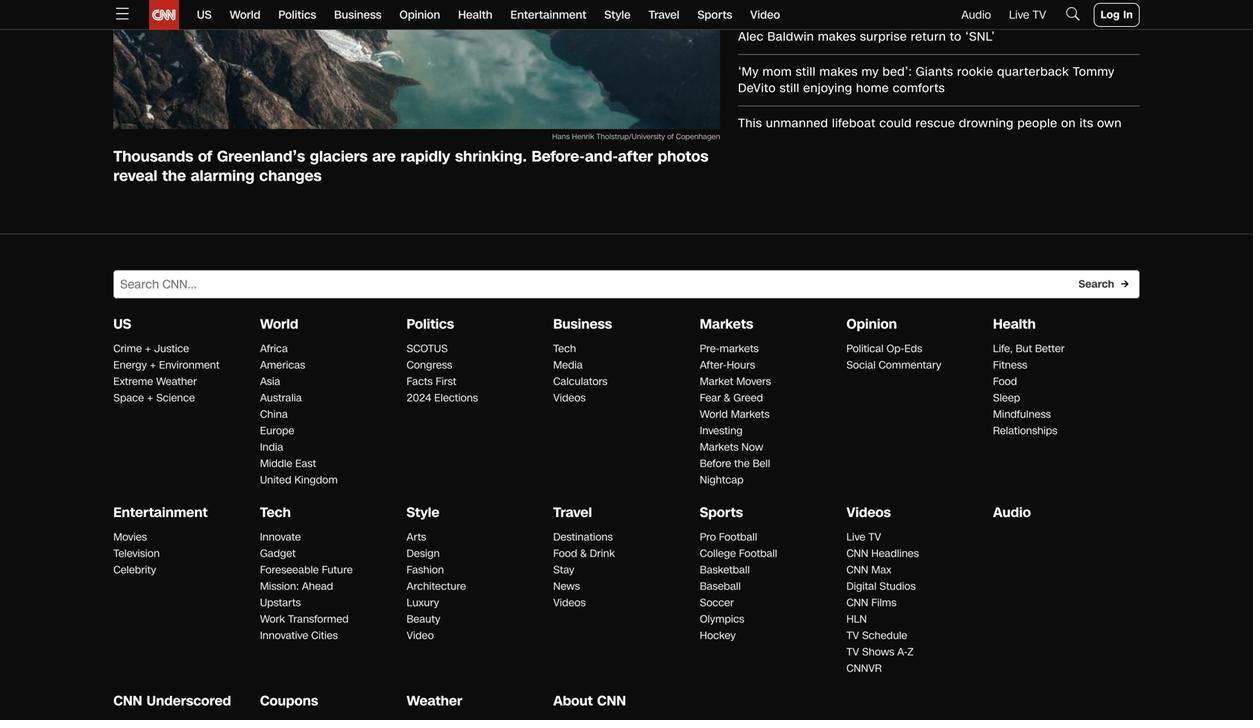 Task type: describe. For each thing, give the bounding box(es) containing it.
videos inside "tech media calculators videos"
[[553, 391, 586, 405]]

about
[[553, 692, 593, 710]]

1 horizontal spatial opinion link
[[847, 315, 897, 334]]

0 vertical spatial video
[[751, 7, 781, 23]]

op-
[[887, 341, 905, 356]]

media link
[[553, 358, 583, 372]]

crime + justice link
[[113, 341, 189, 356]]

search icon image
[[1064, 5, 1082, 23]]

greenland's
[[217, 146, 305, 167]]

pro
[[700, 530, 716, 544]]

hockey
[[700, 628, 736, 643]]

fitness link
[[993, 358, 1028, 372]]

commentary
[[879, 358, 942, 372]]

before-
[[532, 146, 585, 167]]

rapidly
[[401, 146, 451, 167]]

baseball link
[[700, 579, 741, 594]]

foreseeable
[[260, 563, 319, 577]]

after
[[618, 146, 653, 167]]

cnn up the hln in the bottom right of the page
[[847, 595, 869, 610]]

still right mom
[[796, 63, 816, 80]]

0 horizontal spatial audio
[[962, 7, 992, 23]]

'my mom still makes my bed': giants rookie quarterback tommy devito still enjoying home comforts link
[[738, 63, 1140, 97]]

log
[[1101, 7, 1120, 22]]

1 horizontal spatial us link
[[197, 0, 212, 30]]

1 vertical spatial sports link
[[700, 503, 743, 522]]

ui arrow right thick image
[[1121, 279, 1130, 288]]

its
[[1080, 115, 1094, 132]]

weather link
[[407, 692, 462, 710]]

style for left style link
[[407, 503, 440, 522]]

soccer link
[[700, 595, 734, 610]]

congress
[[407, 358, 452, 372]]

0 vertical spatial sports link
[[698, 0, 733, 30]]

facts first link
[[407, 374, 456, 389]]

pro football link
[[700, 530, 757, 544]]

'my
[[738, 63, 759, 80]]

cnn left underscored
[[113, 692, 142, 710]]

0 horizontal spatial style link
[[407, 503, 440, 522]]

& inside pre-markets after-hours market movers fear & greed world markets investing markets now before the bell nightcap
[[724, 391, 731, 405]]

business for the bottom business link
[[553, 315, 612, 334]]

innovative
[[260, 628, 308, 643]]

open menu icon image
[[113, 5, 131, 23]]

china
[[260, 407, 288, 422]]

destinations food & drink stay news videos
[[553, 530, 615, 610]]

but
[[1016, 341, 1033, 356]]

home
[[856, 80, 889, 97]]

0 horizontal spatial travel
[[553, 503, 592, 522]]

video inside arts design fashion architecture luxury beauty video
[[407, 628, 434, 643]]

Search text field
[[113, 270, 1140, 298]]

0 vertical spatial entertainment link
[[511, 0, 587, 30]]

1 vertical spatial entertainment link
[[113, 503, 208, 522]]

0 vertical spatial business link
[[334, 0, 382, 30]]

luxury link
[[407, 595, 439, 610]]

social
[[847, 358, 876, 372]]

olympics link
[[700, 612, 745, 626]]

innovate gadget foreseeable future mission: ahead upstarts work transformed innovative cities
[[260, 530, 353, 643]]

tv up cnn headlines link
[[869, 530, 881, 544]]

0 vertical spatial of
[[667, 131, 674, 142]]

mindfulness
[[993, 407, 1051, 422]]

0 vertical spatial health link
[[458, 0, 493, 30]]

shrinking.
[[455, 146, 527, 167]]

markets now link
[[700, 440, 764, 454]]

log in link
[[1094, 3, 1140, 27]]

transformed
[[288, 612, 349, 626]]

us for rightmost the us link
[[197, 7, 212, 23]]

0 vertical spatial opinion link
[[400, 0, 440, 30]]

college
[[700, 546, 736, 561]]

before the bell link
[[700, 456, 771, 471]]

tv down the 'hln' 'link'
[[847, 628, 859, 643]]

africa americas asia australia china europe india middle east united kingdom
[[260, 341, 338, 487]]

television link
[[113, 546, 160, 561]]

middle
[[260, 456, 292, 471]]

soccer
[[700, 595, 734, 610]]

0 horizontal spatial politics
[[279, 7, 316, 23]]

arts design fashion architecture luxury beauty video
[[407, 530, 466, 643]]

0 vertical spatial world link
[[230, 0, 261, 30]]

architecture link
[[407, 579, 466, 594]]

fear & greed link
[[700, 391, 763, 405]]

1 horizontal spatial politics link
[[407, 315, 454, 334]]

2 vertical spatial +
[[147, 391, 153, 405]]

political
[[847, 341, 884, 356]]

movies
[[113, 530, 147, 544]]

pre-markets link
[[700, 341, 759, 356]]

the inside pre-markets after-hours market movers fear & greed world markets investing markets now before the bell nightcap
[[734, 456, 750, 471]]

cnn up 'digital'
[[847, 563, 869, 577]]

hans henrik tholstrup/university of copenhagen
[[552, 131, 720, 142]]

now
[[742, 440, 764, 454]]

unmanned
[[766, 115, 829, 132]]

max
[[872, 563, 892, 577]]

hln link
[[847, 612, 867, 626]]

movies link
[[113, 530, 147, 544]]

1 vertical spatial us link
[[113, 315, 131, 334]]

1 vertical spatial world link
[[260, 315, 299, 334]]

sleep link
[[993, 391, 1021, 405]]

reveal
[[113, 166, 157, 187]]

food inside life, but better fitness food sleep mindfulness relationships
[[993, 374, 1018, 389]]

quarterback
[[998, 63, 1070, 80]]

cnn underscored
[[113, 692, 231, 710]]

1 vertical spatial travel link
[[553, 503, 592, 522]]

1 vertical spatial business link
[[553, 315, 612, 334]]

news link
[[553, 579, 580, 594]]

cnn right 'about' at the bottom left
[[597, 692, 626, 710]]

schedule
[[862, 628, 908, 643]]

0 vertical spatial world
[[230, 7, 261, 23]]

0 horizontal spatial live tv link
[[847, 530, 881, 544]]

mindfulness link
[[993, 407, 1051, 422]]

sports for the bottommost sports link
[[700, 503, 743, 522]]

1 vertical spatial markets
[[731, 407, 770, 422]]

india link
[[260, 440, 283, 454]]

1 horizontal spatial live tv link
[[1009, 7, 1047, 23]]

before
[[700, 456, 731, 471]]

alec baldwin makes surprise return to 'snl' link
[[738, 28, 1140, 45]]

east
[[295, 456, 316, 471]]

cities
[[311, 628, 338, 643]]

greed
[[734, 391, 763, 405]]

own
[[1098, 115, 1122, 132]]

destinations
[[553, 530, 613, 544]]

hans
[[552, 131, 570, 142]]

nightcap link
[[700, 473, 744, 487]]

foreseeable future link
[[260, 563, 353, 577]]

health for bottom the health link
[[993, 315, 1036, 334]]

of inside thousands of greenland's glaciers are rapidly shrinking. before-and-after photos reveal the alarming changes
[[198, 146, 212, 167]]

tv left search icon
[[1033, 7, 1047, 23]]

live for live tv
[[1009, 7, 1030, 23]]

mom
[[763, 63, 792, 80]]

1 vertical spatial health link
[[993, 315, 1036, 334]]

enjoying
[[804, 80, 853, 97]]

celebrity link
[[113, 563, 156, 577]]

mission:
[[260, 579, 299, 594]]

0 vertical spatial style link
[[605, 0, 631, 30]]

1 horizontal spatial tech link
[[553, 341, 576, 356]]

celebrity
[[113, 563, 156, 577]]

1 vertical spatial audio link
[[993, 503, 1031, 522]]

about cnn link
[[553, 692, 626, 710]]

1 vertical spatial world
[[260, 315, 299, 334]]

food inside destinations food & drink stay news videos
[[553, 546, 578, 561]]

cnn up cnn max link
[[847, 546, 869, 561]]

04 after.jpg image
[[113, 0, 720, 129]]

better
[[1035, 341, 1065, 356]]

tech for tech
[[260, 503, 291, 522]]

elections
[[434, 391, 478, 405]]

calculators
[[553, 374, 608, 389]]

1 horizontal spatial video link
[[751, 0, 781, 30]]

2 vertical spatial markets
[[700, 440, 739, 454]]

0 vertical spatial travel
[[649, 7, 680, 23]]

are
[[372, 146, 396, 167]]

movies television celebrity
[[113, 530, 160, 577]]

1 horizontal spatial politics
[[407, 315, 454, 334]]

gadget
[[260, 546, 296, 561]]

investing link
[[700, 423, 743, 438]]

photos
[[658, 146, 709, 167]]

0 vertical spatial +
[[145, 341, 151, 356]]

life, but better link
[[993, 341, 1065, 356]]



Task type: locate. For each thing, give the bounding box(es) containing it.
1 horizontal spatial travel link
[[649, 0, 680, 30]]

business for top business link
[[334, 7, 382, 23]]

entertainment for the bottom entertainment link
[[113, 503, 208, 522]]

1 horizontal spatial opinion
[[847, 315, 897, 334]]

the right 'reveal' on the top of page
[[162, 166, 186, 187]]

movers
[[737, 374, 771, 389]]

surprise
[[860, 28, 907, 45]]

0 horizontal spatial business link
[[334, 0, 382, 30]]

glaciers
[[310, 146, 368, 167]]

tech up innovate link
[[260, 503, 291, 522]]

entertainment for the topmost entertainment link
[[511, 7, 587, 23]]

0 vertical spatial football
[[719, 530, 757, 544]]

0 vertical spatial politics link
[[279, 0, 316, 30]]

0 horizontal spatial video link
[[407, 628, 434, 643]]

live tv
[[1009, 7, 1047, 23]]

0 vertical spatial video link
[[751, 0, 781, 30]]

pro football college football basketball baseball soccer olympics hockey
[[700, 530, 778, 643]]

rescue
[[916, 115, 956, 132]]

in
[[1124, 7, 1133, 22]]

scotus congress facts first 2024 elections
[[407, 341, 478, 405]]

this
[[738, 115, 762, 132]]

copenhagen
[[676, 131, 720, 142]]

relationships
[[993, 423, 1058, 438]]

live for live tv cnn headlines cnn max digital studios cnn films hln tv schedule tv shows a-z cnnvr
[[847, 530, 866, 544]]

makes inside 'my mom still makes my bed': giants rookie quarterback tommy devito still enjoying home comforts
[[820, 63, 858, 80]]

1 horizontal spatial of
[[667, 131, 674, 142]]

Search search field
[[113, 270, 1140, 298]]

giants
[[916, 63, 954, 80]]

0 horizontal spatial video
[[407, 628, 434, 643]]

still
[[796, 63, 816, 80], [780, 80, 800, 97]]

baseball
[[700, 579, 741, 594]]

0 vertical spatial live tv link
[[1009, 7, 1047, 23]]

0 horizontal spatial live
[[847, 530, 866, 544]]

crime
[[113, 341, 142, 356]]

1 horizontal spatial health
[[993, 315, 1036, 334]]

markets
[[720, 341, 759, 356]]

live tv cnn headlines cnn max digital studios cnn films hln tv schedule tv shows a-z cnnvr
[[847, 530, 919, 676]]

cnn max link
[[847, 563, 892, 577]]

sports link left 'alec'
[[698, 0, 733, 30]]

0 vertical spatial style
[[605, 7, 631, 23]]

video link up mom
[[751, 0, 781, 30]]

1 vertical spatial live tv link
[[847, 530, 881, 544]]

0 horizontal spatial entertainment link
[[113, 503, 208, 522]]

tech for tech media calculators videos
[[553, 341, 576, 356]]

1 vertical spatial politics link
[[407, 315, 454, 334]]

0 vertical spatial makes
[[818, 28, 857, 45]]

1 vertical spatial style
[[407, 503, 440, 522]]

television
[[113, 546, 160, 561]]

1 vertical spatial style link
[[407, 503, 440, 522]]

0 vertical spatial live
[[1009, 7, 1030, 23]]

of up photos
[[667, 131, 674, 142]]

markets link
[[700, 315, 754, 334]]

food up stay
[[553, 546, 578, 561]]

1 horizontal spatial food
[[993, 374, 1018, 389]]

0 vertical spatial travel link
[[649, 0, 680, 30]]

video down beauty link
[[407, 628, 434, 643]]

relationships link
[[993, 423, 1058, 438]]

2 vertical spatial world
[[700, 407, 728, 422]]

live tv link up cnn headlines link
[[847, 530, 881, 544]]

videos inside destinations food & drink stay news videos
[[553, 595, 586, 610]]

my
[[862, 63, 879, 80]]

hans henrik tholstrup/university of copenhagen link
[[113, 0, 720, 147]]

1 vertical spatial business
[[553, 315, 612, 334]]

food up sleep
[[993, 374, 1018, 389]]

0 vertical spatial the
[[162, 166, 186, 187]]

1 vertical spatial video link
[[407, 628, 434, 643]]

arts link
[[407, 530, 426, 544]]

after-hours link
[[700, 358, 755, 372]]

0 horizontal spatial us
[[113, 315, 131, 334]]

1 vertical spatial us
[[113, 315, 131, 334]]

+ down 'crime + justice' link
[[150, 358, 156, 372]]

thousands of greenland's glaciers are rapidly shrinking. before-and-after photos reveal the alarming changes link
[[113, 146, 720, 187]]

and-
[[585, 146, 618, 167]]

1 vertical spatial audio
[[993, 503, 1031, 522]]

extreme weather link
[[113, 374, 197, 389]]

1 horizontal spatial business link
[[553, 315, 612, 334]]

0 horizontal spatial health
[[458, 7, 493, 23]]

beauty link
[[407, 612, 440, 626]]

0 vertical spatial &
[[724, 391, 731, 405]]

1 vertical spatial entertainment
[[113, 503, 208, 522]]

opinion link
[[400, 0, 440, 30], [847, 315, 897, 334]]

underscored
[[147, 692, 231, 710]]

search
[[1079, 277, 1115, 291]]

videos down calculators
[[553, 391, 586, 405]]

alec
[[738, 28, 764, 45]]

the down the markets now link
[[734, 456, 750, 471]]

cnnvr
[[847, 661, 882, 676]]

0 vertical spatial markets
[[700, 315, 754, 334]]

video up 'alec'
[[751, 7, 781, 23]]

1 vertical spatial weather
[[407, 692, 462, 710]]

films
[[872, 595, 897, 610]]

entertainment link
[[511, 0, 587, 30], [113, 503, 208, 522]]

1 horizontal spatial audio link
[[993, 503, 1031, 522]]

0 vertical spatial opinion
[[400, 7, 440, 23]]

tech link up media
[[553, 341, 576, 356]]

innovate
[[260, 530, 301, 544]]

0 vertical spatial audio link
[[962, 7, 992, 23]]

live up cnn headlines link
[[847, 530, 866, 544]]

videos up cnn headlines link
[[847, 503, 891, 522]]

tech inside "tech media calculators videos"
[[553, 341, 576, 356]]

luxury
[[407, 595, 439, 610]]

life, but better fitness food sleep mindfulness relationships
[[993, 341, 1065, 438]]

headlines
[[872, 546, 919, 561]]

& down destinations
[[580, 546, 587, 561]]

0 vertical spatial politics
[[279, 7, 316, 23]]

health for the topmost the health link
[[458, 7, 493, 23]]

makes right baldwin
[[818, 28, 857, 45]]

cnn films link
[[847, 595, 897, 610]]

henrik
[[572, 131, 594, 142]]

0 horizontal spatial tech
[[260, 503, 291, 522]]

& right "fear"
[[724, 391, 731, 405]]

0 vertical spatial us
[[197, 7, 212, 23]]

1 horizontal spatial live
[[1009, 7, 1030, 23]]

cnn headlines link
[[847, 546, 919, 561]]

0 horizontal spatial food
[[553, 546, 578, 561]]

0 vertical spatial videos link
[[553, 391, 586, 405]]

0 horizontal spatial entertainment
[[113, 503, 208, 522]]

markets
[[700, 315, 754, 334], [731, 407, 770, 422], [700, 440, 739, 454]]

0 vertical spatial tech link
[[553, 341, 576, 356]]

this unmanned lifeboat could rescue drowning people on its own
[[738, 115, 1122, 132]]

log in
[[1101, 7, 1133, 22]]

videos link down calculators
[[553, 391, 586, 405]]

style for style link to the top
[[605, 7, 631, 23]]

0 horizontal spatial audio link
[[962, 7, 992, 23]]

still right devito in the top right of the page
[[780, 80, 800, 97]]

1 vertical spatial +
[[150, 358, 156, 372]]

markets down investing
[[700, 440, 739, 454]]

audio
[[962, 7, 992, 23], [993, 503, 1031, 522]]

africa link
[[260, 341, 288, 356]]

'snl'
[[966, 28, 995, 45]]

1 vertical spatial sports
[[700, 503, 743, 522]]

the inside thousands of greenland's glaciers are rapidly shrinking. before-and-after photos reveal the alarming changes
[[162, 166, 186, 187]]

2 vertical spatial videos
[[553, 595, 586, 610]]

could
[[880, 115, 912, 132]]

devito
[[738, 80, 776, 97]]

coupons link
[[260, 692, 318, 710]]

tommy
[[1073, 63, 1115, 80]]

0 vertical spatial weather
[[156, 374, 197, 389]]

sports for the top sports link
[[698, 7, 733, 23]]

1 vertical spatial health
[[993, 315, 1036, 334]]

makes
[[818, 28, 857, 45], [820, 63, 858, 80]]

1 horizontal spatial entertainment
[[511, 7, 587, 23]]

live left search icon
[[1009, 7, 1030, 23]]

europe
[[260, 423, 294, 438]]

drowning
[[959, 115, 1014, 132]]

0 horizontal spatial health link
[[458, 0, 493, 30]]

0 horizontal spatial the
[[162, 166, 186, 187]]

makes left the my
[[820, 63, 858, 80]]

+ down extreme weather link
[[147, 391, 153, 405]]

business
[[334, 7, 382, 23], [553, 315, 612, 334]]

1 vertical spatial opinion
[[847, 315, 897, 334]]

1 vertical spatial travel
[[553, 503, 592, 522]]

india
[[260, 440, 283, 454]]

us for bottommost the us link
[[113, 315, 131, 334]]

videos link
[[553, 391, 586, 405], [847, 503, 891, 522], [553, 595, 586, 610]]

1 horizontal spatial &
[[724, 391, 731, 405]]

1 horizontal spatial tech
[[553, 341, 576, 356]]

to
[[950, 28, 962, 45]]

1 vertical spatial live
[[847, 530, 866, 544]]

sports
[[698, 7, 733, 23], [700, 503, 743, 522]]

1 horizontal spatial health link
[[993, 315, 1036, 334]]

sports link up "pro football" link in the right bottom of the page
[[700, 503, 743, 522]]

1 vertical spatial videos link
[[847, 503, 891, 522]]

0 vertical spatial health
[[458, 7, 493, 23]]

0 horizontal spatial opinion link
[[400, 0, 440, 30]]

1 vertical spatial football
[[739, 546, 778, 561]]

videos link down news
[[553, 595, 586, 610]]

tech link up innovate link
[[260, 503, 291, 522]]

opinion
[[400, 7, 440, 23], [847, 315, 897, 334]]

2 vertical spatial videos link
[[553, 595, 586, 610]]

comforts
[[893, 80, 945, 97]]

weather inside crime + justice energy + environment extreme weather space + science
[[156, 374, 197, 389]]

tech up media
[[553, 341, 576, 356]]

+ right crime
[[145, 341, 151, 356]]

world inside pre-markets after-hours market movers fear & greed world markets investing markets now before the bell nightcap
[[700, 407, 728, 422]]

1 horizontal spatial travel
[[649, 7, 680, 23]]

live tv link left search icon
[[1009, 7, 1047, 23]]

1 vertical spatial videos
[[847, 503, 891, 522]]

markets up pre-markets link
[[700, 315, 754, 334]]

politics link
[[279, 0, 316, 30], [407, 315, 454, 334]]

social commentary link
[[847, 358, 942, 372]]

football up college football link
[[719, 530, 757, 544]]

1 horizontal spatial business
[[553, 315, 612, 334]]

united
[[260, 473, 292, 487]]

videos down news
[[553, 595, 586, 610]]

0 vertical spatial entertainment
[[511, 7, 587, 23]]

0 vertical spatial food
[[993, 374, 1018, 389]]

live inside live tv cnn headlines cnn max digital studios cnn films hln tv schedule tv shows a-z cnnvr
[[847, 530, 866, 544]]

videos link up cnn headlines link
[[847, 503, 891, 522]]

& inside destinations food & drink stay news videos
[[580, 546, 587, 561]]

extreme
[[113, 374, 153, 389]]

alarming
[[191, 166, 255, 187]]

1 horizontal spatial us
[[197, 7, 212, 23]]

market movers link
[[700, 374, 771, 389]]

food & drink link
[[553, 546, 615, 561]]

football down "pro football" link in the right bottom of the page
[[739, 546, 778, 561]]

0 horizontal spatial weather
[[156, 374, 197, 389]]

news
[[553, 579, 580, 594]]

1 horizontal spatial style
[[605, 7, 631, 23]]

0 horizontal spatial travel link
[[553, 503, 592, 522]]

1 vertical spatial opinion link
[[847, 315, 897, 334]]

video link down beauty link
[[407, 628, 434, 643]]

of right thousands
[[198, 146, 212, 167]]

markets down greed at the right
[[731, 407, 770, 422]]

rookie
[[957, 63, 994, 80]]

0 horizontal spatial us link
[[113, 315, 131, 334]]

china link
[[260, 407, 288, 422]]

innovative cities link
[[260, 628, 338, 643]]

0 horizontal spatial tech link
[[260, 503, 291, 522]]

0 vertical spatial sports
[[698, 7, 733, 23]]

0 horizontal spatial politics link
[[279, 0, 316, 30]]

us
[[197, 7, 212, 23], [113, 315, 131, 334]]

0 horizontal spatial business
[[334, 7, 382, 23]]

digital
[[847, 579, 877, 594]]

tv up cnnvr link
[[847, 645, 859, 659]]

1 horizontal spatial style link
[[605, 0, 631, 30]]

media
[[553, 358, 583, 372]]

energy
[[113, 358, 147, 372]]

basketball
[[700, 563, 750, 577]]

pre-
[[700, 341, 720, 356]]

0 horizontal spatial &
[[580, 546, 587, 561]]



Task type: vqa. For each thing, say whether or not it's contained in the screenshot.


